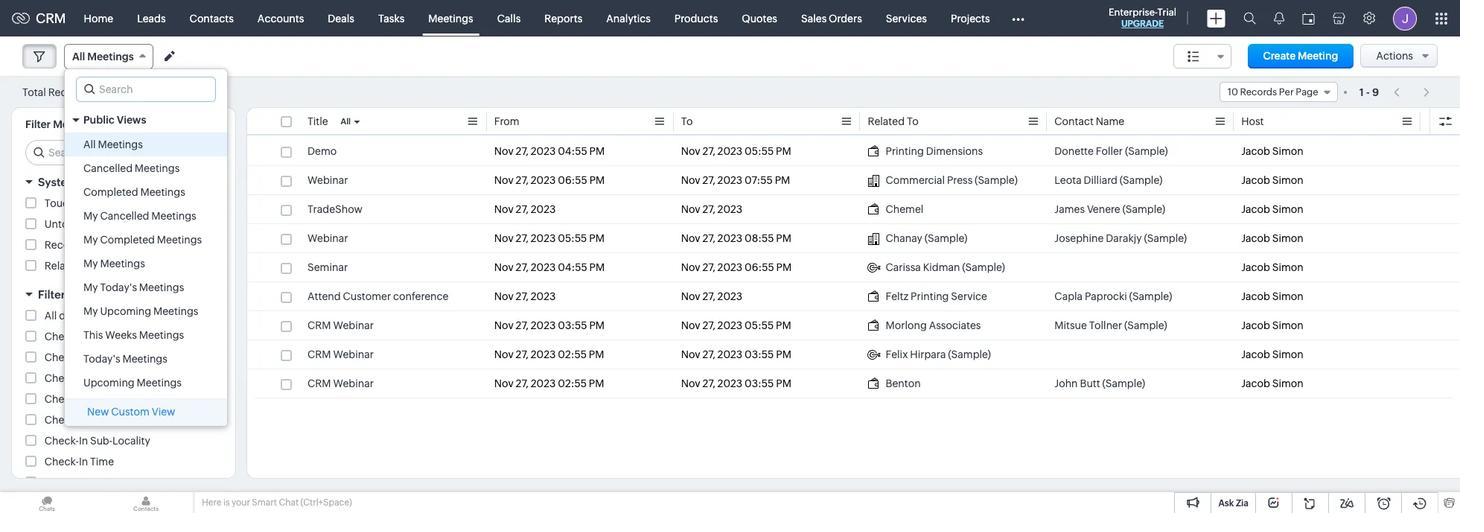 Task type: vqa. For each thing, say whether or not it's contained in the screenshot.


Task type: locate. For each thing, give the bounding box(es) containing it.
1 vertical spatial 04:55
[[558, 261, 587, 273]]

1 vertical spatial webinar link
[[308, 231, 348, 246]]

2 02:55 from the top
[[558, 378, 587, 390]]

0 vertical spatial today's
[[100, 282, 137, 293]]

8 jacob simon from the top
[[1242, 349, 1304, 360]]

upcoming meetings option
[[65, 371, 227, 395]]

1 nov 27, 2023 02:55 pm from the top
[[494, 349, 604, 360]]

in for city
[[79, 372, 88, 384]]

nov 27, 2023 06:55 pm down from
[[494, 174, 605, 186]]

calendar image
[[1303, 12, 1315, 24]]

hirpara
[[910, 349, 946, 360]]

1 vertical spatial related
[[45, 260, 82, 272]]

records for total
[[48, 86, 88, 98]]

9 simon from the top
[[1273, 378, 1304, 390]]

all
[[72, 51, 85, 63], [341, 117, 351, 126], [83, 139, 96, 150], [45, 310, 57, 322]]

reports link
[[533, 0, 595, 36]]

my inside my today's meetings option
[[83, 282, 98, 293]]

weeks
[[105, 329, 137, 341]]

untouched
[[45, 218, 99, 230]]

deals
[[328, 12, 354, 24]]

filter for filter meetings by
[[25, 118, 51, 130]]

system defined filters button
[[12, 169, 235, 195]]

nov
[[494, 145, 514, 157], [681, 145, 701, 157], [494, 174, 514, 186], [681, 174, 701, 186], [494, 203, 514, 215], [681, 203, 701, 215], [494, 232, 514, 244], [681, 232, 701, 244], [494, 261, 514, 273], [681, 261, 701, 273], [494, 290, 514, 302], [681, 290, 701, 302], [494, 320, 514, 331], [681, 320, 701, 331], [494, 349, 514, 360], [681, 349, 701, 360], [494, 378, 514, 390], [681, 378, 701, 390]]

crm webinar link
[[308, 318, 374, 333], [308, 347, 374, 362], [308, 376, 374, 391]]

0 vertical spatial 06:55
[[558, 174, 588, 186]]

0 vertical spatial nov 27, 2023 06:55 pm
[[494, 174, 605, 186]]

in up 'check-in by'
[[79, 331, 88, 343]]

check- for check-in address
[[45, 331, 79, 343]]

my inside my cancelled meetings option
[[83, 210, 98, 222]]

tasks
[[378, 12, 405, 24]]

filter down total
[[25, 118, 51, 130]]

in left the sub-
[[79, 435, 88, 447]]

9 right -
[[1373, 86, 1380, 98]]

associates
[[929, 320, 981, 331]]

1 vertical spatial by
[[90, 352, 102, 363]]

6 jacob simon from the top
[[1242, 290, 1304, 302]]

related for related records action
[[45, 260, 82, 272]]

webinar link up 'seminar' link
[[308, 231, 348, 246]]

all meetings inside option
[[83, 139, 143, 150]]

tasks link
[[366, 0, 417, 36]]

9 for total records 9
[[90, 87, 96, 98]]

6 simon from the top
[[1273, 290, 1304, 302]]

jacob simon for josephine darakjy (sample)
[[1242, 232, 1304, 244]]

simon for james venere (sample)
[[1273, 203, 1304, 215]]

mitsue
[[1055, 320, 1087, 331]]

new custom view
[[87, 406, 175, 418]]

records inside field
[[1240, 86, 1278, 98]]

0 horizontal spatial to
[[681, 115, 693, 127]]

action up related records action
[[82, 239, 114, 251]]

0 vertical spatial all meetings
[[72, 51, 134, 63]]

create
[[1264, 50, 1296, 62]]

0 vertical spatial nov 27, 2023 04:55 pm
[[494, 145, 605, 157]]

records for 10
[[1240, 86, 1278, 98]]

in for state
[[79, 414, 88, 426]]

0 horizontal spatial 9
[[90, 87, 96, 98]]

in left state
[[79, 414, 88, 426]]

1 simon from the top
[[1273, 145, 1304, 157]]

in down check-in address
[[79, 352, 88, 363]]

upcoming up the country
[[83, 377, 135, 389]]

jacob simon for leota dilliard (sample)
[[1242, 174, 1304, 186]]

1 04:55 from the top
[[558, 145, 587, 157]]

records up "fields"
[[84, 260, 124, 272]]

05:55
[[745, 145, 774, 157], [558, 232, 587, 244], [745, 320, 774, 331]]

records for touched
[[89, 197, 129, 209]]

(sample) for james venere (sample)
[[1123, 203, 1166, 215]]

(sample) up service
[[963, 261, 1006, 273]]

1 vertical spatial upcoming
[[83, 377, 135, 389]]

in up "new"
[[79, 393, 88, 405]]

0 vertical spatial completed
[[83, 186, 138, 198]]

filter meetings by
[[25, 118, 114, 130]]

2 to from the left
[[907, 115, 919, 127]]

2 vertical spatial 03:55
[[745, 378, 774, 390]]

webinar link down demo link
[[308, 173, 348, 188]]

0 vertical spatial crm webinar link
[[308, 318, 374, 333]]

0 vertical spatial 04:55
[[558, 145, 587, 157]]

my today's meetings
[[83, 282, 184, 293]]

2 jacob from the top
[[1242, 174, 1271, 186]]

1 vertical spatial crm webinar link
[[308, 347, 374, 362]]

check- up checked
[[45, 456, 79, 468]]

1 horizontal spatial related
[[868, 115, 905, 127]]

1 vertical spatial nov 27, 2023 05:55 pm
[[494, 232, 605, 244]]

pm
[[590, 145, 605, 157], [776, 145, 792, 157], [590, 174, 605, 186], [775, 174, 791, 186], [589, 232, 605, 244], [776, 232, 792, 244], [590, 261, 605, 273], [777, 261, 792, 273], [589, 320, 605, 331], [776, 320, 792, 331], [589, 349, 604, 360], [776, 349, 792, 360], [589, 378, 604, 390], [776, 378, 792, 390]]

9 inside total records 9
[[90, 87, 96, 98]]

by up city
[[90, 352, 102, 363]]

simon
[[1273, 145, 1304, 157], [1273, 174, 1304, 186], [1273, 203, 1304, 215], [1273, 232, 1304, 244], [1273, 261, 1304, 273], [1273, 290, 1304, 302], [1273, 320, 1304, 331], [1273, 349, 1304, 360], [1273, 378, 1304, 390]]

related up printing dimensions link
[[868, 115, 905, 127]]

10
[[1228, 86, 1239, 98]]

0 horizontal spatial by
[[68, 288, 81, 301]]

2 crm webinar link from the top
[[308, 347, 374, 362]]

all up total records 9
[[72, 51, 85, 63]]

morlong associates link
[[868, 318, 981, 333]]

records for untouched
[[101, 218, 141, 230]]

printing up morlong associates at bottom right
[[911, 290, 949, 302]]

darakjy
[[1106, 232, 1142, 244]]

1 nov 27, 2023 04:55 pm from the top
[[494, 145, 605, 157]]

3 check- from the top
[[45, 372, 79, 384]]

crm
[[36, 10, 66, 26], [308, 320, 331, 331], [308, 349, 331, 360], [308, 378, 331, 390]]

my down related records action
[[83, 282, 98, 293]]

action up my today's meetings option
[[126, 260, 158, 272]]

1 jacob from the top
[[1242, 145, 1271, 157]]

filter inside 'dropdown button'
[[38, 288, 65, 301]]

2 crm webinar from the top
[[308, 349, 374, 360]]

all right title
[[341, 117, 351, 126]]

(sample) right darakjy
[[1144, 232, 1187, 244]]

ask zia
[[1219, 498, 1249, 509]]

related down record
[[45, 260, 82, 272]]

dilliard
[[1084, 174, 1118, 186]]

10 Records Per Page field
[[1220, 82, 1338, 102]]

check- down check-in country
[[45, 414, 79, 426]]

service
[[951, 290, 988, 302]]

my down record action
[[83, 258, 98, 270]]

signals element
[[1265, 0, 1294, 36]]

all inside option
[[83, 139, 96, 150]]

9
[[1373, 86, 1380, 98], [90, 87, 96, 98]]

today's up city
[[83, 353, 120, 365]]

records right 10
[[1240, 86, 1278, 98]]

my cancelled meetings option
[[65, 204, 227, 228]]

1 check- from the top
[[45, 331, 79, 343]]

cancelled down completed meetings
[[100, 210, 149, 222]]

1 crm webinar link from the top
[[308, 318, 374, 333]]

5 my from the top
[[83, 305, 98, 317]]

webinar for felix hirpara (sample)
[[333, 349, 374, 360]]

05:55 for nov 27, 2023 04:55 pm
[[745, 145, 774, 157]]

this
[[83, 329, 103, 341]]

0 vertical spatial webinar link
[[308, 173, 348, 188]]

carissa kidman (sample) link
[[868, 260, 1006, 275]]

leads link
[[125, 0, 178, 36]]

3 jacob simon from the top
[[1242, 203, 1304, 215]]

records up filter meetings by
[[48, 86, 88, 98]]

meetings left by
[[53, 118, 99, 130]]

7 simon from the top
[[1273, 320, 1304, 331]]

john butt (sample)
[[1055, 378, 1146, 390]]

0 vertical spatial by
[[68, 288, 81, 301]]

(ctrl+space)
[[301, 498, 352, 508]]

all inside field
[[72, 51, 85, 63]]

1 vertical spatial crm webinar
[[308, 349, 374, 360]]

related to
[[868, 115, 919, 127]]

2 simon from the top
[[1273, 174, 1304, 186]]

cancelled up "defined"
[[83, 162, 133, 174]]

0 horizontal spatial nov 27, 2023 06:55 pm
[[494, 174, 605, 186]]

1 webinar link from the top
[[308, 173, 348, 188]]

0 vertical spatial 05:55
[[745, 145, 774, 157]]

accounts
[[258, 12, 304, 24]]

1 vertical spatial 03:55
[[745, 349, 774, 360]]

9 up public
[[90, 87, 96, 98]]

1 jacob simon from the top
[[1242, 145, 1304, 157]]

records for related
[[84, 260, 124, 272]]

None field
[[1174, 44, 1232, 69]]

james venere (sample) link
[[1055, 202, 1166, 217]]

02:55 for felix hirpara (sample)
[[558, 349, 587, 360]]

check- down check-in city
[[45, 393, 79, 405]]

jacob simon for john butt (sample)
[[1242, 378, 1304, 390]]

(sample) for mitsue tollner (sample)
[[1125, 320, 1168, 331]]

1 to from the left
[[681, 115, 693, 127]]

webinar for morlong associates
[[333, 320, 374, 331]]

my for my cancelled meetings
[[83, 210, 98, 222]]

6 jacob from the top
[[1242, 290, 1271, 302]]

1 crm webinar from the top
[[308, 320, 374, 331]]

crm webinar for morlong
[[308, 320, 374, 331]]

crm webinar link for felix
[[308, 347, 374, 362]]

press
[[947, 174, 973, 186]]

crm webinar for felix
[[308, 349, 374, 360]]

services link
[[874, 0, 939, 36]]

0 vertical spatial nov 27, 2023 02:55 pm
[[494, 349, 604, 360]]

webinar link for nov 27, 2023 06:55 pm
[[308, 173, 348, 188]]

trial
[[1158, 7, 1177, 18]]

07:55
[[745, 174, 773, 186]]

nov 27, 2023 02:55 pm
[[494, 349, 604, 360], [494, 378, 604, 390]]

records up my completed meetings
[[101, 218, 141, 230]]

nov 27, 2023 06:55 pm down nov 27, 2023 08:55 pm
[[681, 261, 792, 273]]

2 jacob simon from the top
[[1242, 174, 1304, 186]]

dimensions
[[926, 145, 983, 157]]

services
[[886, 12, 927, 24]]

all meetings inside field
[[72, 51, 134, 63]]

customer
[[343, 290, 391, 302]]

in for by
[[79, 352, 88, 363]]

03:55 for benton
[[745, 378, 774, 390]]

1 02:55 from the top
[[558, 349, 587, 360]]

0 vertical spatial nov 27, 2023 03:55 pm
[[494, 320, 605, 331]]

chats image
[[0, 492, 94, 513]]

simon for leota dilliard (sample)
[[1273, 174, 1304, 186]]

nov 27, 2023 05:55 pm for nov 27, 2023 04:55 pm
[[681, 145, 792, 157]]

leota dilliard (sample)
[[1055, 174, 1163, 186]]

in
[[79, 331, 88, 343], [79, 352, 88, 363], [79, 372, 88, 384], [79, 393, 88, 405], [79, 414, 88, 426], [79, 435, 88, 447], [79, 456, 88, 468], [90, 477, 99, 489]]

crm link
[[12, 10, 66, 26]]

(sample) for josephine darakjy (sample)
[[1144, 232, 1187, 244]]

(sample) right tollner
[[1125, 320, 1168, 331]]

size image
[[1188, 50, 1200, 63]]

0 horizontal spatial action
[[82, 239, 114, 251]]

printing dimensions link
[[868, 144, 983, 159]]

filter up all day
[[38, 288, 65, 301]]

Search text field
[[77, 77, 215, 101]]

today's down my meetings
[[100, 282, 137, 293]]

my for my completed meetings
[[83, 234, 98, 246]]

1 - 9
[[1360, 86, 1380, 98]]

(sample) right paprocki
[[1130, 290, 1173, 302]]

in for time
[[79, 456, 88, 468]]

nov 27, 2023 05:55 pm for nov 27, 2023 03:55 pm
[[681, 320, 792, 331]]

5 jacob from the top
[[1242, 261, 1271, 273]]

my inside my upcoming meetings option
[[83, 305, 98, 317]]

meetings down by
[[98, 139, 143, 150]]

crm for benton
[[308, 378, 331, 390]]

conference
[[393, 290, 449, 302]]

meetings left "calls" link at the left of the page
[[429, 12, 474, 24]]

4 my from the top
[[83, 282, 98, 293]]

jacob for josephine darakjy (sample)
[[1242, 232, 1271, 244]]

check- up check-in time
[[45, 435, 79, 447]]

2 vertical spatial crm webinar
[[308, 378, 374, 390]]

(sample) right butt
[[1103, 378, 1146, 390]]

create menu image
[[1207, 9, 1226, 27]]

profile image
[[1394, 6, 1417, 30]]

row group
[[247, 137, 1461, 398]]

(sample) right the foller
[[1125, 145, 1168, 157]]

(sample) for donette foller (sample)
[[1125, 145, 1168, 157]]

1 vertical spatial nov 27, 2023 04:55 pm
[[494, 261, 605, 273]]

(sample) right press
[[975, 174, 1018, 186]]

(sample) down associates
[[948, 349, 991, 360]]

3 jacob from the top
[[1242, 203, 1271, 215]]

1 vertical spatial 02:55
[[558, 378, 587, 390]]

1 horizontal spatial action
[[126, 260, 158, 272]]

4 jacob from the top
[[1242, 232, 1271, 244]]

check-in by
[[45, 352, 102, 363]]

meetings
[[429, 12, 474, 24], [87, 51, 134, 63], [53, 118, 99, 130], [98, 139, 143, 150], [135, 162, 180, 174], [140, 186, 185, 198], [151, 210, 196, 222], [157, 234, 202, 246], [100, 258, 145, 270], [139, 282, 184, 293], [153, 305, 198, 317], [139, 329, 184, 341], [122, 353, 167, 365], [137, 377, 182, 389]]

morlong
[[886, 320, 927, 331]]

4 simon from the top
[[1273, 232, 1304, 244]]

upcoming
[[100, 305, 151, 317], [83, 377, 135, 389]]

2 vertical spatial nov 27, 2023 03:55 pm
[[681, 378, 792, 390]]

attend
[[308, 290, 341, 302]]

1 horizontal spatial 9
[[1373, 86, 1380, 98]]

2 webinar link from the top
[[308, 231, 348, 246]]

donette foller (sample)
[[1055, 145, 1168, 157]]

1 vertical spatial 06:55
[[745, 261, 774, 273]]

new
[[87, 406, 109, 418]]

my inside my completed meetings option
[[83, 234, 98, 246]]

check- up check-in city
[[45, 352, 79, 363]]

0 vertical spatial 02:55
[[558, 349, 587, 360]]

custom
[[111, 406, 150, 418]]

meetings down the home link at the left of page
[[87, 51, 134, 63]]

1 vertical spatial all meetings
[[83, 139, 143, 150]]

5 check- from the top
[[45, 414, 79, 426]]

sales orders
[[801, 12, 862, 24]]

3 simon from the top
[[1273, 203, 1304, 215]]

check- for check-in country
[[45, 393, 79, 405]]

all meetings
[[72, 51, 134, 63], [83, 139, 143, 150]]

1 vertical spatial today's
[[83, 353, 120, 365]]

feltz
[[886, 290, 909, 302]]

(sample) right dilliard
[[1120, 174, 1163, 186]]

reports
[[545, 12, 583, 24]]

1 vertical spatial nov 27, 2023 06:55 pm
[[681, 261, 792, 273]]

2 04:55 from the top
[[558, 261, 587, 273]]

my
[[83, 210, 98, 222], [83, 234, 98, 246], [83, 258, 98, 270], [83, 282, 98, 293], [83, 305, 98, 317]]

1 my from the top
[[83, 210, 98, 222]]

by up day on the bottom of page
[[68, 288, 81, 301]]

(sample) up darakjy
[[1123, 203, 1166, 215]]

in left city
[[79, 372, 88, 384]]

03:55 for felix hirpara (sample)
[[745, 349, 774, 360]]

2 vertical spatial nov 27, 2023 05:55 pm
[[681, 320, 792, 331]]

2 my from the top
[[83, 234, 98, 246]]

all down public
[[83, 139, 96, 150]]

foller
[[1096, 145, 1123, 157]]

1 vertical spatial completed
[[100, 234, 155, 246]]

Search text field
[[26, 141, 223, 165]]

in left time at the bottom
[[79, 456, 88, 468]]

related for related to
[[868, 115, 905, 127]]

6 check- from the top
[[45, 435, 79, 447]]

all left day on the bottom of page
[[45, 310, 57, 322]]

here
[[202, 498, 222, 508]]

nov 27, 2023 05:55 pm
[[681, 145, 792, 157], [494, 232, 605, 244], [681, 320, 792, 331]]

my for my today's meetings
[[83, 282, 98, 293]]

3 my from the top
[[83, 258, 98, 270]]

my upcoming meetings
[[83, 305, 198, 317]]

related
[[868, 115, 905, 127], [45, 260, 82, 272]]

by
[[68, 288, 81, 301], [90, 352, 102, 363]]

2 nov 27, 2023 02:55 pm from the top
[[494, 378, 604, 390]]

touched records
[[45, 197, 129, 209]]

check- down all day
[[45, 331, 79, 343]]

jacob for john butt (sample)
[[1242, 378, 1271, 390]]

all meetings down the home link at the left of page
[[72, 51, 134, 63]]

crm webinar link for morlong
[[308, 318, 374, 333]]

jacob simon for james venere (sample)
[[1242, 203, 1304, 215]]

1 horizontal spatial to
[[907, 115, 919, 127]]

8 simon from the top
[[1273, 349, 1304, 360]]

0 vertical spatial nov 27, 2023 05:55 pm
[[681, 145, 792, 157]]

records down "defined"
[[89, 197, 129, 209]]

navigation
[[1387, 81, 1438, 103]]

2 vertical spatial crm webinar link
[[308, 376, 374, 391]]

printing up commercial
[[886, 145, 924, 157]]

completed
[[83, 186, 138, 198], [100, 234, 155, 246]]

in left status
[[90, 477, 99, 489]]

7 check- from the top
[[45, 456, 79, 468]]

0 vertical spatial crm webinar
[[308, 320, 374, 331]]

leota
[[1055, 174, 1082, 186]]

4 check- from the top
[[45, 393, 79, 405]]

tollner
[[1089, 320, 1123, 331]]

0 horizontal spatial related
[[45, 260, 82, 272]]

my down untouched records
[[83, 234, 98, 246]]

2 nov 27, 2023 04:55 pm from the top
[[494, 261, 605, 273]]

2 check- from the top
[[45, 352, 79, 363]]

cancelled meetings option
[[65, 156, 227, 180]]

0 vertical spatial upcoming
[[100, 305, 151, 317]]

1 vertical spatial nov 27, 2023 02:55 pm
[[494, 378, 604, 390]]

2 vertical spatial 05:55
[[745, 320, 774, 331]]

7 jacob simon from the top
[[1242, 320, 1304, 331]]

7 jacob from the top
[[1242, 320, 1271, 331]]

my down "fields"
[[83, 305, 98, 317]]

0 vertical spatial filter
[[25, 118, 51, 130]]

5 jacob simon from the top
[[1242, 261, 1304, 273]]

1 vertical spatial nov 27, 2023 03:55 pm
[[681, 349, 792, 360]]

check- down 'check-in by'
[[45, 372, 79, 384]]

1 vertical spatial filter
[[38, 288, 65, 301]]

public
[[83, 114, 115, 126]]

0 vertical spatial related
[[868, 115, 905, 127]]

4 jacob simon from the top
[[1242, 232, 1304, 244]]

my down touched records
[[83, 210, 98, 222]]

sales orders link
[[790, 0, 874, 36]]

(sample) for carissa kidman (sample)
[[963, 261, 1006, 273]]

check- for check-in time
[[45, 456, 79, 468]]

9 jacob from the top
[[1242, 378, 1271, 390]]

in for country
[[79, 393, 88, 405]]

contacts image
[[99, 492, 193, 513]]

all meetings down by
[[83, 139, 143, 150]]

9 jacob simon from the top
[[1242, 378, 1304, 390]]

check- for check-in by
[[45, 352, 79, 363]]

meetings up view
[[137, 377, 182, 389]]

upcoming up 'weeks'
[[100, 305, 151, 317]]



Task type: describe. For each thing, give the bounding box(es) containing it.
my for my upcoming meetings
[[83, 305, 98, 317]]

profile element
[[1385, 0, 1426, 36]]

meetings up filters
[[135, 162, 180, 174]]

defined
[[80, 176, 122, 188]]

jacob for leota dilliard (sample)
[[1242, 174, 1271, 186]]

5 simon from the top
[[1273, 261, 1304, 273]]

seminar
[[308, 261, 348, 273]]

contacts link
[[178, 0, 246, 36]]

crm for felix hirpara (sample)
[[308, 349, 331, 360]]

row group containing demo
[[247, 137, 1461, 398]]

0 vertical spatial action
[[82, 239, 114, 251]]

record
[[45, 239, 80, 251]]

my completed meetings option
[[65, 228, 227, 252]]

calls
[[497, 12, 521, 24]]

search image
[[1244, 12, 1257, 25]]

my cancelled meetings
[[83, 210, 196, 222]]

check- for check-in state
[[45, 414, 79, 426]]

(sample) for leota dilliard (sample)
[[1120, 174, 1163, 186]]

total
[[22, 86, 46, 98]]

time
[[90, 456, 114, 468]]

touched
[[45, 197, 87, 209]]

home link
[[72, 0, 125, 36]]

quotes link
[[730, 0, 790, 36]]

04:55 for nov 27, 2023 06:55 pm
[[558, 261, 587, 273]]

check-in state
[[45, 414, 115, 426]]

3 crm webinar from the top
[[308, 378, 374, 390]]

9 for 1 - 9
[[1373, 86, 1380, 98]]

upcoming meetings
[[83, 377, 182, 389]]

create menu element
[[1198, 0, 1235, 36]]

08:55
[[745, 232, 774, 244]]

capla
[[1055, 290, 1083, 302]]

enterprise-
[[1109, 7, 1158, 18]]

meetings up my today's meetings
[[100, 258, 145, 270]]

from
[[494, 115, 520, 127]]

completed meetings option
[[65, 180, 227, 204]]

in for address
[[79, 331, 88, 343]]

in for sub-
[[79, 435, 88, 447]]

3 crm webinar link from the top
[[308, 376, 374, 391]]

status
[[102, 477, 132, 489]]

meetings inside option
[[98, 139, 143, 150]]

0 vertical spatial printing
[[886, 145, 924, 157]]

locality
[[112, 435, 150, 447]]

felix hirpara (sample) link
[[868, 347, 991, 362]]

check- for check-in sub-locality
[[45, 435, 79, 447]]

feltz printing service
[[886, 290, 988, 302]]

-
[[1367, 86, 1370, 98]]

jacob simon for capla paprocki (sample)
[[1242, 290, 1304, 302]]

benton
[[886, 378, 921, 390]]

completed inside completed meetings option
[[83, 186, 138, 198]]

02:55 for benton
[[558, 378, 587, 390]]

analytics
[[606, 12, 651, 24]]

today's inside option
[[100, 282, 137, 293]]

check-in time
[[45, 456, 114, 468]]

demo link
[[308, 144, 337, 159]]

simon for john butt (sample)
[[1273, 378, 1304, 390]]

1 horizontal spatial 06:55
[[745, 261, 774, 273]]

john butt (sample) link
[[1055, 376, 1146, 391]]

filter by fields
[[38, 288, 115, 301]]

1 horizontal spatial nov 27, 2023 06:55 pm
[[681, 261, 792, 273]]

donette foller (sample) link
[[1055, 144, 1168, 159]]

kidman
[[923, 261, 960, 273]]

meetings inside field
[[87, 51, 134, 63]]

this weeks meetings
[[83, 329, 184, 341]]

0 horizontal spatial 06:55
[[558, 174, 588, 186]]

capla paprocki (sample) link
[[1055, 289, 1173, 304]]

nov 27, 2023 02:55 pm for benton
[[494, 378, 604, 390]]

jacob for mitsue tollner (sample)
[[1242, 320, 1271, 331]]

orders
[[829, 12, 862, 24]]

seminar link
[[308, 260, 348, 275]]

nov 27, 2023 04:55 pm for nov 27, 2023 06:55 pm
[[494, 261, 605, 273]]

1 horizontal spatial by
[[90, 352, 102, 363]]

nov 27, 2023 03:55 pm for felix hirpara (sample)
[[681, 349, 792, 360]]

signals image
[[1274, 12, 1285, 25]]

meetings up my upcoming meetings option
[[139, 282, 184, 293]]

contact
[[1055, 115, 1094, 127]]

record action
[[45, 239, 114, 251]]

jacob simon for mitsue tollner (sample)
[[1242, 320, 1304, 331]]

home
[[84, 12, 113, 24]]

meetings down my today's meetings option
[[153, 305, 198, 317]]

chanay (sample)
[[886, 232, 968, 244]]

jacob for capla paprocki (sample)
[[1242, 290, 1271, 302]]

(sample) for commercial press (sample)
[[975, 174, 1018, 186]]

1 vertical spatial action
[[126, 260, 158, 272]]

10 records per page
[[1228, 86, 1319, 98]]

public views
[[83, 114, 146, 126]]

fields
[[84, 288, 115, 301]]

actions
[[1377, 50, 1414, 62]]

simon for josephine darakjy (sample)
[[1273, 232, 1304, 244]]

james venere (sample)
[[1055, 203, 1166, 215]]

check-in sub-locality
[[45, 435, 150, 447]]

All Meetings field
[[64, 44, 153, 69]]

webinar link for nov 27, 2023 05:55 pm
[[308, 231, 348, 246]]

attend customer conference
[[308, 290, 449, 302]]

by inside 'dropdown button'
[[68, 288, 81, 301]]

name
[[1096, 115, 1125, 127]]

untouched records
[[45, 218, 141, 230]]

chanay
[[886, 232, 923, 244]]

1 vertical spatial 05:55
[[558, 232, 587, 244]]

my meetings
[[83, 258, 145, 270]]

completed inside my completed meetings option
[[100, 234, 155, 246]]

carissa kidman (sample)
[[886, 261, 1006, 273]]

butt
[[1080, 378, 1101, 390]]

simon for donette foller (sample)
[[1273, 145, 1304, 157]]

calls link
[[485, 0, 533, 36]]

nov 27, 2023 03:55 pm for benton
[[681, 378, 792, 390]]

05:55 for nov 27, 2023 03:55 pm
[[745, 320, 774, 331]]

simon for mitsue tollner (sample)
[[1273, 320, 1304, 331]]

james
[[1055, 203, 1085, 215]]

(sample) up 'carissa kidman (sample)'
[[925, 232, 968, 244]]

total records 9
[[22, 86, 96, 98]]

public views button
[[65, 107, 227, 133]]

leota dilliard (sample) link
[[1055, 173, 1163, 188]]

webinar for benton
[[333, 378, 374, 390]]

projects link
[[939, 0, 1002, 36]]

(sample) for capla paprocki (sample)
[[1130, 290, 1173, 302]]

sales
[[801, 12, 827, 24]]

by
[[102, 118, 114, 130]]

projects
[[951, 12, 990, 24]]

0 vertical spatial 03:55
[[558, 320, 587, 331]]

crm for morlong associates
[[308, 320, 331, 331]]

quotes
[[742, 12, 778, 24]]

search element
[[1235, 0, 1265, 36]]

check- for check-in city
[[45, 372, 79, 384]]

commercial press (sample) link
[[868, 173, 1018, 188]]

josephine
[[1055, 232, 1104, 244]]

related records action
[[45, 260, 158, 272]]

meetings down my cancelled meetings option
[[157, 234, 202, 246]]

jacob for donette foller (sample)
[[1242, 145, 1271, 157]]

contact name
[[1055, 115, 1125, 127]]

all meetings option
[[65, 133, 227, 156]]

checked in status
[[45, 477, 132, 489]]

josephine darakjy (sample)
[[1055, 232, 1187, 244]]

04:55 for nov 27, 2023 05:55 pm
[[558, 145, 587, 157]]

jacob simon for donette foller (sample)
[[1242, 145, 1304, 157]]

8 jacob from the top
[[1242, 349, 1271, 360]]

in for status
[[90, 477, 99, 489]]

accounts link
[[246, 0, 316, 36]]

1 vertical spatial cancelled
[[100, 210, 149, 222]]

jacob for james venere (sample)
[[1242, 203, 1271, 215]]

system
[[38, 176, 77, 188]]

commercial press (sample)
[[886, 174, 1018, 186]]

meetings down my upcoming meetings option
[[139, 329, 184, 341]]

filter for filter by fields
[[38, 288, 65, 301]]

(sample) for john butt (sample)
[[1103, 378, 1146, 390]]

per
[[1280, 86, 1294, 98]]

printing dimensions
[[886, 145, 983, 157]]

(sample) for felix hirpara (sample)
[[948, 349, 991, 360]]

my today's meetings option
[[65, 276, 227, 299]]

0 vertical spatial cancelled
[[83, 162, 133, 174]]

my upcoming meetings option
[[65, 299, 227, 323]]

nov 27, 2023 02:55 pm for felix hirpara (sample)
[[494, 349, 604, 360]]

system defined filters
[[38, 176, 157, 188]]

cancelled meetings
[[83, 162, 180, 174]]

meetings up my cancelled meetings option
[[140, 186, 185, 198]]

meetings up the upcoming meetings option
[[122, 353, 167, 365]]

leads
[[137, 12, 166, 24]]

1 vertical spatial printing
[[911, 290, 949, 302]]

public views region
[[65, 133, 227, 395]]

demo
[[308, 145, 337, 157]]

ask
[[1219, 498, 1234, 509]]

meetings up my completed meetings option at the left top of page
[[151, 210, 196, 222]]

paprocki
[[1085, 290, 1127, 302]]

nov 27, 2023 04:55 pm for nov 27, 2023 05:55 pm
[[494, 145, 605, 157]]

your
[[232, 498, 250, 508]]

attend customer conference link
[[308, 289, 449, 304]]

john
[[1055, 378, 1078, 390]]

Other Modules field
[[1002, 6, 1034, 30]]

contacts
[[190, 12, 234, 24]]

title
[[308, 115, 328, 127]]

my for my meetings
[[83, 258, 98, 270]]

state
[[90, 414, 115, 426]]

simon for capla paprocki (sample)
[[1273, 290, 1304, 302]]



